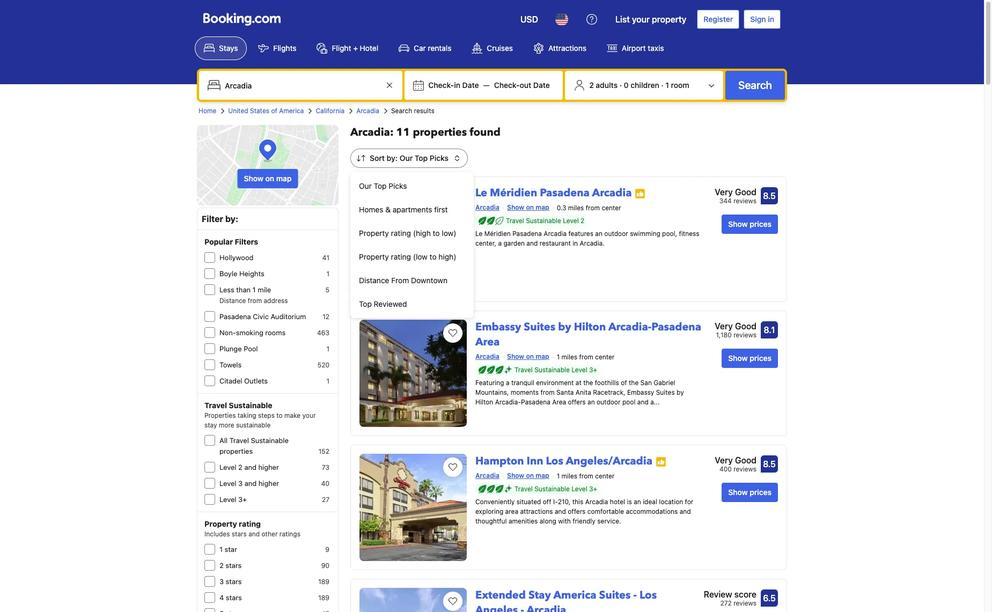 Task type: locate. For each thing, give the bounding box(es) containing it.
suites
[[524, 320, 555, 334], [656, 388, 675, 396], [599, 588, 631, 603]]

méridien for le méridien pasadena arcadia
[[490, 186, 537, 200]]

distance
[[359, 276, 389, 285], [219, 297, 246, 305]]

on for very good 400 reviews
[[526, 472, 534, 480]]

0 horizontal spatial the
[[583, 379, 593, 387]]

other
[[262, 530, 278, 538]]

3 show prices button from the top
[[722, 483, 778, 502]]

12
[[323, 313, 329, 321]]

reviews
[[734, 197, 757, 205], [734, 331, 757, 339], [734, 465, 757, 473], [734, 599, 757, 607]]

rating for (low
[[391, 252, 411, 261]]

in left — on the top left
[[454, 80, 460, 90]]

11
[[396, 125, 410, 140]]

good right 344
[[735, 187, 757, 197]]

1 show prices from the top
[[728, 219, 772, 229]]

travel for very good 344 reviews
[[506, 217, 524, 225]]

arcadia up 0.3 miles from center
[[592, 186, 632, 200]]

flight
[[332, 43, 351, 53]]

sustainable down 'sustainable' at the left of page
[[251, 436, 289, 445]]

review score element
[[704, 588, 757, 601]]

reviews inside the review score 272 reviews
[[734, 599, 757, 607]]

1 vertical spatial los
[[640, 588, 657, 603]]

2 8.5 from the top
[[763, 459, 776, 469]]

1 vertical spatial hilton
[[475, 398, 493, 406]]

rating left (high
[[391, 229, 411, 238]]

check-
[[428, 80, 454, 90], [494, 80, 520, 90]]

on for very good 344 reviews
[[526, 203, 534, 211]]

california link
[[316, 106, 345, 116]]

189 for 3 stars
[[318, 578, 329, 586]]

0 horizontal spatial picks
[[389, 181, 407, 190]]

date
[[462, 80, 479, 90], [533, 80, 550, 90]]

from down hampton inn los angeles/arcadia
[[579, 472, 593, 480]]

the left san
[[629, 379, 639, 387]]

area inside embassy suites by hilton arcadia-pasadena area
[[475, 335, 500, 349]]

2 vertical spatial good
[[735, 456, 757, 465]]

and inside le méridien pasadena arcadia features an outdoor swimming pool, fitness center, a garden and restaurant in arcadia.
[[527, 239, 538, 247]]

1 horizontal spatial los
[[640, 588, 657, 603]]

0 vertical spatial los
[[546, 454, 563, 468]]

good right 400
[[735, 456, 757, 465]]

an down anita
[[588, 398, 595, 406]]

amenities
[[509, 517, 538, 525]]

8.5 right the very good 344 reviews
[[763, 191, 776, 201]]

1 very good element from the top
[[715, 186, 757, 199]]

to left low)
[[433, 229, 440, 238]]

1 vertical spatial 3
[[219, 577, 224, 586]]

los
[[546, 454, 563, 468], [640, 588, 657, 603]]

results
[[414, 107, 434, 115]]

2 date from the left
[[533, 80, 550, 90]]

0 vertical spatial properties
[[413, 125, 467, 140]]

property inside property rating (high to low) button
[[359, 229, 389, 238]]

méridien for le méridien pasadena arcadia features an outdoor swimming pool, fitness center, a garden and restaurant in arcadia.
[[484, 230, 511, 238]]

2 horizontal spatial top
[[415, 153, 428, 163]]

2 horizontal spatial in
[[768, 14, 774, 24]]

2 vertical spatial miles
[[562, 472, 577, 480]]

picks down arcadia: 11 properties found
[[430, 153, 449, 163]]

arcadia:
[[350, 125, 394, 140]]

area inside featuring a tranquil environment at the foothills of the san gabriel mountains, moments from santa anita racetrack, embassy suites by hilton arcadia-pasadena area offers an outdoor pool and a...
[[552, 398, 566, 406]]

stars down star
[[226, 561, 242, 570]]

1 vertical spatial by
[[677, 388, 684, 396]]

your right list at the right top
[[632, 14, 650, 24]]

2 left adults at the right of the page
[[589, 80, 594, 90]]

1 vertical spatial scored 8.5 element
[[761, 456, 778, 473]]

inn
[[527, 454, 543, 468]]

california
[[316, 107, 345, 115]]

good inside the very good 344 reviews
[[735, 187, 757, 197]]

our
[[400, 153, 413, 163], [359, 181, 372, 190]]

méridien inside le méridien pasadena arcadia link
[[490, 186, 537, 200]]

property down homes
[[359, 229, 389, 238]]

189
[[318, 578, 329, 586], [318, 594, 329, 602]]

0 horizontal spatial arcadia-
[[495, 398, 521, 406]]

center,
[[475, 239, 496, 247]]

and down level 2 and higher
[[245, 479, 257, 488]]

stars up star
[[232, 530, 247, 538]]

main content
[[350, 125, 791, 612]]

3 very from the top
[[715, 456, 733, 465]]

2 vertical spatial 3+
[[238, 495, 247, 504]]

homes & apartments first
[[359, 205, 448, 214]]

extended stay america suites - los angeles - arcadia link
[[475, 584, 657, 612]]

picks inside button
[[389, 181, 407, 190]]

2 the from the left
[[629, 379, 639, 387]]

1 horizontal spatial by:
[[387, 153, 398, 163]]

arcadia link
[[356, 106, 379, 116]]

1 vertical spatial prices
[[750, 354, 772, 363]]

search button
[[725, 71, 785, 100]]

0 vertical spatial offers
[[568, 398, 586, 406]]

1 vertical spatial your
[[302, 412, 316, 420]]

0 vertical spatial show prices button
[[722, 215, 778, 234]]

1 reviews from the top
[[734, 197, 757, 205]]

offers inside conveniently situated off i-210, this arcadia hotel is an ideal location for exploring area attractions and offers comfortable accommodations and thoughtful amenities along with friendly service.
[[568, 508, 586, 516]]

1 left the mile
[[253, 285, 256, 294]]

pasadena inside embassy suites by hilton arcadia-pasadena area
[[652, 320, 701, 334]]

of right states
[[271, 107, 277, 115]]

show prices down the very good 344 reviews
[[728, 219, 772, 229]]

1 vertical spatial show prices button
[[722, 349, 778, 368]]

8.5 for le méridien pasadena arcadia
[[763, 191, 776, 201]]

travel sustainable level 3+ up "i-"
[[515, 485, 597, 493]]

1 vertical spatial good
[[735, 321, 757, 331]]

1 horizontal spatial picks
[[430, 153, 449, 163]]

property up includes
[[204, 519, 237, 529]]

filter by:
[[202, 214, 238, 224]]

0 vertical spatial to
[[433, 229, 440, 238]]

property up distance from downtown
[[359, 252, 389, 261]]

1 horizontal spatial -
[[633, 588, 637, 603]]

1 offers from the top
[[568, 398, 586, 406]]

1 vertical spatial america
[[553, 588, 596, 603]]

register link
[[697, 10, 740, 29]]

distance up top reviewed
[[359, 276, 389, 285]]

an inside conveniently situated off i-210, this arcadia hotel is an ideal location for exploring area attractions and offers comfortable accommodations and thoughtful amenities along with friendly service.
[[634, 498, 641, 506]]

properties inside main content
[[413, 125, 467, 140]]

2 le from the top
[[475, 230, 483, 238]]

an inside le méridien pasadena arcadia features an outdoor swimming pool, fitness center, a garden and restaurant in arcadia.
[[595, 230, 603, 238]]

reviews right the 272
[[734, 599, 757, 607]]

high)
[[439, 252, 456, 261]]

3+
[[589, 366, 597, 374], [589, 485, 597, 493], [238, 495, 247, 504]]

flight + hotel link
[[308, 36, 387, 60]]

0 horizontal spatial suites
[[524, 320, 555, 334]]

sustainable for very good 1,180 reviews
[[535, 366, 570, 374]]

1 horizontal spatial america
[[553, 588, 596, 603]]

1 vertical spatial top
[[374, 181, 387, 190]]

our down 11
[[400, 153, 413, 163]]

méridien up center, at top
[[484, 230, 511, 238]]

sign in link
[[744, 10, 781, 29]]

airport
[[622, 43, 646, 53]]

show
[[244, 174, 263, 183], [507, 203, 524, 211], [728, 219, 748, 229], [507, 353, 524, 361], [728, 354, 748, 363], [507, 472, 524, 480], [728, 488, 748, 497]]

to right (low
[[430, 252, 437, 261]]

1 up environment
[[557, 353, 560, 361]]

1 show prices button from the top
[[722, 215, 778, 234]]

1,180
[[716, 331, 732, 339]]

suites inside featuring a tranquil environment at the foothills of the san gabriel mountains, moments from santa anita racetrack, embassy suites by hilton arcadia-pasadena area offers an outdoor pool and a...
[[656, 388, 675, 396]]

8.5
[[763, 191, 776, 201], [763, 459, 776, 469]]

reviews inside very good 1,180 reviews
[[734, 331, 757, 339]]

travel up garden
[[506, 217, 524, 225]]

(high
[[413, 229, 431, 238]]

stays
[[219, 43, 238, 53]]

center for arcadia
[[602, 204, 621, 212]]

travel inside travel sustainable properties taking steps to make your stay more sustainable
[[204, 401, 227, 410]]

Where are you going? field
[[221, 76, 383, 95]]

1 horizontal spatial of
[[621, 379, 627, 387]]

4
[[219, 593, 224, 602]]

reviews for very good 344 reviews
[[734, 197, 757, 205]]

stars for 3 stars
[[226, 577, 242, 586]]

1 vertical spatial area
[[552, 398, 566, 406]]

1 horizontal spatial your
[[632, 14, 650, 24]]

los inside extended stay america suites - los angeles - arcadia
[[640, 588, 657, 603]]

1 horizontal spatial our
[[400, 153, 413, 163]]

1 vertical spatial picks
[[389, 181, 407, 190]]

in down 'features'
[[573, 239, 578, 247]]

6.5
[[763, 593, 776, 603]]

booking.com image
[[203, 13, 281, 26]]

2 vertical spatial top
[[359, 299, 372, 309]]

property for property rating (low to high)
[[359, 252, 389, 261]]

1 date from the left
[[462, 80, 479, 90]]

2 scored 8.5 element from the top
[[761, 456, 778, 473]]

1 down hampton inn los angeles/arcadia
[[557, 472, 560, 480]]

2 prices from the top
[[750, 354, 772, 363]]

offers down this
[[568, 508, 586, 516]]

1 left room
[[666, 80, 669, 90]]

flights
[[273, 43, 296, 53]]

1 vertical spatial rating
[[391, 252, 411, 261]]

pasadena inside le méridien pasadena arcadia link
[[540, 186, 590, 200]]

travel up properties on the bottom of the page
[[204, 401, 227, 410]]

reviews inside very good 400 reviews
[[734, 465, 757, 473]]

miles right 0.3
[[568, 204, 584, 212]]

1 1 miles from center from the top
[[557, 353, 615, 361]]

le méridien pasadena arcadia link
[[475, 181, 632, 200]]

2 travel sustainable level 3+ from the top
[[515, 485, 597, 493]]

hilton
[[574, 320, 606, 334], [475, 398, 493, 406]]

check-in date button
[[424, 76, 483, 95]]

by: inside main content
[[387, 153, 398, 163]]

scored 8.1 element
[[761, 321, 778, 339]]

152
[[319, 448, 329, 456]]

suites inside embassy suites by hilton arcadia-pasadena area
[[524, 320, 555, 334]]

sustainable for very good 344 reviews
[[526, 217, 561, 225]]

from down the mile
[[248, 297, 262, 305]]

rating inside property rating includes stars and other ratings
[[239, 519, 261, 529]]

very inside very good 400 reviews
[[715, 456, 733, 465]]

1 miles from center down embassy suites by hilton arcadia-pasadena area at the bottom of the page
[[557, 353, 615, 361]]

0 vertical spatial méridien
[[490, 186, 537, 200]]

arcadia up "comfortable"
[[585, 498, 608, 506]]

0 vertical spatial miles
[[568, 204, 584, 212]]

very good element for le méridien pasadena arcadia
[[715, 186, 757, 199]]

found
[[470, 125, 501, 140]]

0 horizontal spatial search
[[391, 107, 412, 115]]

1 good from the top
[[735, 187, 757, 197]]

date left — on the top left
[[462, 80, 479, 90]]

by
[[558, 320, 571, 334], [677, 388, 684, 396]]

0 horizontal spatial of
[[271, 107, 277, 115]]

reviews for review score 272 reviews
[[734, 599, 757, 607]]

of
[[271, 107, 277, 115], [621, 379, 627, 387]]

arcadia down the hampton
[[475, 472, 500, 480]]

rating left (low
[[391, 252, 411, 261]]

méridien inside le méridien pasadena arcadia features an outdoor swimming pool, fitness center, a garden and restaurant in arcadia.
[[484, 230, 511, 238]]

0 vertical spatial embassy
[[475, 320, 521, 334]]

boyle heights
[[219, 269, 264, 278]]

sustainable up environment
[[535, 366, 570, 374]]

1 vertical spatial by:
[[225, 214, 238, 224]]

sustainable up "i-"
[[535, 485, 570, 493]]

rating down "level 3+"
[[239, 519, 261, 529]]

1 vertical spatial -
[[521, 603, 524, 612]]

le inside le méridien pasadena arcadia features an outdoor swimming pool, fitness center, a garden and restaurant in arcadia.
[[475, 230, 483, 238]]

1 prices from the top
[[750, 219, 772, 229]]

pasadena inside featuring a tranquil environment at the foothills of the san gabriel mountains, moments from santa anita racetrack, embassy suites by hilton arcadia-pasadena area offers an outdoor pool and a...
[[521, 398, 550, 406]]

check- up results
[[428, 80, 454, 90]]

offers
[[568, 398, 586, 406], [568, 508, 586, 516]]

0 horizontal spatial top
[[359, 299, 372, 309]]

from for very good 344 reviews
[[586, 204, 600, 212]]

from down embassy suites by hilton arcadia-pasadena area at the bottom of the page
[[579, 353, 593, 361]]

0 horizontal spatial -
[[521, 603, 524, 612]]

2 1 miles from center from the top
[[557, 472, 615, 480]]

2 very from the top
[[715, 321, 733, 331]]

1 189 from the top
[[318, 578, 329, 586]]

by inside featuring a tranquil environment at the foothills of the san gabriel mountains, moments from santa anita racetrack, embassy suites by hilton arcadia-pasadena area offers an outdoor pool and a...
[[677, 388, 684, 396]]

1 horizontal spatial check-
[[494, 80, 520, 90]]

picks inside main content
[[430, 153, 449, 163]]

property rating (low to high)
[[359, 252, 456, 261]]

le for le méridien pasadena arcadia
[[475, 186, 487, 200]]

hilton inside featuring a tranquil environment at the foothills of the san gabriel mountains, moments from santa anita racetrack, embassy suites by hilton arcadia-pasadena area offers an outdoor pool and a...
[[475, 398, 493, 406]]

0 vertical spatial prices
[[750, 219, 772, 229]]

center up foothills
[[595, 353, 615, 361]]

0 vertical spatial center
[[602, 204, 621, 212]]

in right sign
[[768, 14, 774, 24]]

in for sign
[[768, 14, 774, 24]]

arcadia inside le méridien pasadena arcadia features an outdoor swimming pool, fitness center, a garden and restaurant in arcadia.
[[544, 230, 567, 238]]

2 good from the top
[[735, 321, 757, 331]]

embassy suites by hilton arcadia-pasadena area
[[475, 320, 701, 349]]

1 vertical spatial 189
[[318, 594, 329, 602]]

0 horizontal spatial america
[[279, 107, 304, 115]]

0 vertical spatial good
[[735, 187, 757, 197]]

3+ up foothills
[[589, 366, 597, 374]]

a left tranquil
[[506, 379, 510, 387]]

travel sustainable level 3+ up environment
[[515, 366, 597, 374]]

very
[[715, 187, 733, 197], [715, 321, 733, 331], [715, 456, 733, 465]]

hampton inn los angeles/arcadia
[[475, 454, 653, 468]]

from
[[586, 204, 600, 212], [248, 297, 262, 305], [579, 353, 593, 361], [541, 388, 555, 396], [579, 472, 593, 480]]

is
[[627, 498, 632, 506]]

your right "make"
[[302, 412, 316, 420]]

40
[[321, 480, 329, 488]]

0 horizontal spatial distance
[[219, 297, 246, 305]]

1 vertical spatial 8.5
[[763, 459, 776, 469]]

8.5 for hampton inn los angeles/arcadia
[[763, 459, 776, 469]]

1 vertical spatial an
[[588, 398, 595, 406]]

good for hampton inn los angeles/arcadia
[[735, 456, 757, 465]]

&
[[385, 205, 391, 214]]

arcadia- inside featuring a tranquil environment at the foothills of the san gabriel mountains, moments from santa anita racetrack, embassy suites by hilton arcadia-pasadena area offers an outdoor pool and a...
[[495, 398, 521, 406]]

0 vertical spatial 3+
[[589, 366, 597, 374]]

1 horizontal spatial the
[[629, 379, 639, 387]]

3 show prices from the top
[[728, 488, 772, 497]]

1 vertical spatial to
[[430, 252, 437, 261]]

2 vertical spatial very
[[715, 456, 733, 465]]

distance inside button
[[359, 276, 389, 285]]

mile
[[258, 285, 271, 294]]

properties down results
[[413, 125, 467, 140]]

arcadia
[[356, 107, 379, 115], [592, 186, 632, 200], [475, 203, 500, 211], [544, 230, 567, 238], [475, 353, 500, 361], [475, 472, 500, 480], [585, 498, 608, 506], [527, 603, 566, 612]]

and
[[527, 239, 538, 247], [637, 398, 649, 406], [244, 463, 256, 472], [245, 479, 257, 488], [555, 508, 566, 516], [680, 508, 691, 516], [249, 530, 260, 538]]

1 check- from the left
[[428, 80, 454, 90]]

and down for
[[680, 508, 691, 516]]

show inside button
[[244, 174, 263, 183]]

very inside the very good 344 reviews
[[715, 187, 733, 197]]

our inside main content
[[400, 153, 413, 163]]

very good 400 reviews
[[715, 456, 757, 473]]

hotel
[[360, 43, 378, 53]]

search for search results
[[391, 107, 412, 115]]

top left reviewed in the left of the page
[[359, 299, 372, 309]]

1 very from the top
[[715, 187, 733, 197]]

1 scored 8.5 element from the top
[[761, 187, 778, 204]]

0 vertical spatial 1 miles from center
[[557, 353, 615, 361]]

reviews right 344
[[734, 197, 757, 205]]

plunge
[[219, 344, 242, 353]]

outdoor down racetrack,
[[597, 398, 621, 406]]

3 reviews from the top
[[734, 465, 757, 473]]

this property is part of our preferred partner program. it's committed to providing excellent service and good value. it'll pay us a higher commission if you make a booking. image for le méridien pasadena arcadia
[[635, 188, 646, 199]]

2 down 1 star at the left of the page
[[219, 561, 224, 570]]

1 horizontal spatial 3
[[238, 479, 243, 488]]

2 vertical spatial show prices button
[[722, 483, 778, 502]]

1 vertical spatial offers
[[568, 508, 586, 516]]

center up le méridien pasadena arcadia features an outdoor swimming pool, fitness center, a garden and restaurant in arcadia.
[[602, 204, 621, 212]]

1 horizontal spatial hilton
[[574, 320, 606, 334]]

2 horizontal spatial an
[[634, 498, 641, 506]]

and right garden
[[527, 239, 538, 247]]

outdoor up "arcadia."
[[604, 230, 628, 238]]

of right foothills
[[621, 379, 627, 387]]

3 prices from the top
[[750, 488, 772, 497]]

1 vertical spatial search
[[391, 107, 412, 115]]

1 the from the left
[[583, 379, 593, 387]]

show prices for le méridien pasadena arcadia
[[728, 219, 772, 229]]

from inside featuring a tranquil environment at the foothills of the san gabriel mountains, moments from santa anita racetrack, embassy suites by hilton arcadia-pasadena area offers an outdoor pool and a...
[[541, 388, 555, 396]]

search for search
[[738, 79, 772, 91]]

1 horizontal spatial suites
[[599, 588, 631, 603]]

1 vertical spatial méridien
[[484, 230, 511, 238]]

travel for very good 400 reviews
[[515, 485, 533, 493]]

0 horizontal spatial our
[[359, 181, 372, 190]]

1 vertical spatial a
[[506, 379, 510, 387]]

1 vertical spatial higher
[[259, 479, 279, 488]]

1 horizontal spatial search
[[738, 79, 772, 91]]

a inside featuring a tranquil environment at the foothills of the san gabriel mountains, moments from santa anita racetrack, embassy suites by hilton arcadia-pasadena area offers an outdoor pool and a...
[[506, 379, 510, 387]]

reviews for very good 400 reviews
[[734, 465, 757, 473]]

scored 6.5 element
[[761, 590, 778, 607]]

0 vertical spatial travel sustainable level 3+
[[515, 366, 597, 374]]

reviews inside the very good 344 reviews
[[734, 197, 757, 205]]

along
[[540, 517, 556, 525]]

1 horizontal spatial ·
[[661, 80, 664, 90]]

—
[[483, 80, 490, 90]]

pasadena civic auditorium
[[219, 312, 306, 321]]

0 vertical spatial hilton
[[574, 320, 606, 334]]

0 vertical spatial search
[[738, 79, 772, 91]]

arcadia- inside embassy suites by hilton arcadia-pasadena area
[[608, 320, 652, 334]]

1 horizontal spatial embassy
[[627, 388, 654, 396]]

check-out date button
[[490, 76, 554, 95]]

1 horizontal spatial date
[[533, 80, 550, 90]]

3 good from the top
[[735, 456, 757, 465]]

conveniently
[[475, 498, 515, 506]]

3 up "level 3+"
[[238, 479, 243, 488]]

reviewed
[[374, 299, 407, 309]]

2 offers from the top
[[568, 508, 586, 516]]

2 horizontal spatial suites
[[656, 388, 675, 396]]

good for le méridien pasadena arcadia
[[735, 187, 757, 197]]

pasadena down moments
[[521, 398, 550, 406]]

1 down 520
[[326, 377, 329, 385]]

miles for los
[[562, 472, 577, 480]]

in inside sign in link
[[768, 14, 774, 24]]

3+ up conveniently situated off i-210, this arcadia hotel is an ideal location for exploring area attractions and offers comfortable accommodations and thoughtful amenities along with friendly service.
[[589, 485, 597, 493]]

property inside property rating (low to high) button
[[359, 252, 389, 261]]

top down arcadia: 11 properties found
[[415, 153, 428, 163]]

embassy inside embassy suites by hilton arcadia-pasadena area
[[475, 320, 521, 334]]

0 vertical spatial area
[[475, 335, 500, 349]]

this property is part of our preferred partner program. it's committed to providing excellent service and good value. it'll pay us a higher commission if you make a booking. image
[[635, 188, 646, 199], [635, 188, 646, 199], [656, 456, 666, 467]]

0 vertical spatial very good element
[[715, 186, 757, 199]]

2 vertical spatial very good element
[[715, 454, 757, 467]]

of inside the united states of america link
[[271, 107, 277, 115]]

0 horizontal spatial 3
[[219, 577, 224, 586]]

check- right — on the top left
[[494, 80, 520, 90]]

car
[[414, 43, 426, 53]]

0 vertical spatial show prices
[[728, 219, 772, 229]]

pasadena inside le méridien pasadena arcadia features an outdoor swimming pool, fitness center, a garden and restaurant in arcadia.
[[513, 230, 542, 238]]

miles up at
[[562, 353, 577, 361]]

1 · from the left
[[620, 80, 622, 90]]

miles down hampton inn los angeles/arcadia
[[562, 472, 577, 480]]

2 189 from the top
[[318, 594, 329, 602]]

méridien up travel sustainable level 2
[[490, 186, 537, 200]]

1 higher from the top
[[258, 463, 279, 472]]

level down 0.3
[[563, 217, 579, 225]]

1 8.5 from the top
[[763, 191, 776, 201]]

for
[[685, 498, 693, 506]]

and left other
[[249, 530, 260, 538]]

from up 'features'
[[586, 204, 600, 212]]

show prices button down the very good 344 reviews
[[722, 215, 778, 234]]

1 vertical spatial very good element
[[715, 320, 757, 333]]

1 vertical spatial very
[[715, 321, 733, 331]]

very good element
[[715, 186, 757, 199], [715, 320, 757, 333], [715, 454, 757, 467]]

1 vertical spatial suites
[[656, 388, 675, 396]]

0 vertical spatial 8.5
[[763, 191, 776, 201]]

very good 344 reviews
[[715, 187, 757, 205]]

date right out
[[533, 80, 550, 90]]

arcadia down stay
[[527, 603, 566, 612]]

le méridien pasadena arcadia
[[475, 186, 632, 200]]

show on map for very good 344 reviews
[[507, 203, 549, 211]]

good inside very good 400 reviews
[[735, 456, 757, 465]]

+
[[353, 43, 358, 53]]

travel up tranquil
[[515, 366, 533, 374]]

your inside travel sustainable properties taking steps to make your stay more sustainable
[[302, 412, 316, 420]]

1 le from the top
[[475, 186, 487, 200]]

0 horizontal spatial embassy
[[475, 320, 521, 334]]

· left 0
[[620, 80, 622, 90]]

usd
[[520, 14, 538, 24]]

2 up 'features'
[[581, 217, 585, 225]]

1 vertical spatial center
[[595, 353, 615, 361]]

first
[[434, 205, 448, 214]]

pasadena up 0.3
[[540, 186, 590, 200]]

scored 8.5 element right very good 400 reviews
[[761, 456, 778, 473]]

stays link
[[195, 36, 247, 60]]

2 higher from the top
[[259, 479, 279, 488]]

1 travel sustainable level 3+ from the top
[[515, 366, 597, 374]]

santa
[[557, 388, 574, 396]]

8.5 right very good 400 reviews
[[763, 459, 776, 469]]

1 vertical spatial of
[[621, 379, 627, 387]]

and up level 3 and higher
[[244, 463, 256, 472]]

anita
[[576, 388, 591, 396]]

2 reviews from the top
[[734, 331, 757, 339]]

miles
[[568, 204, 584, 212], [562, 353, 577, 361], [562, 472, 577, 480]]

and left a...
[[637, 398, 649, 406]]

0 vertical spatial by
[[558, 320, 571, 334]]

america right stay
[[553, 588, 596, 603]]

scored 8.5 element right the very good 344 reviews
[[761, 187, 778, 204]]

show prices button for angeles/arcadia
[[722, 483, 778, 502]]

1 miles from center down hampton inn los angeles/arcadia
[[557, 472, 615, 480]]

search inside button
[[738, 79, 772, 91]]

2 vertical spatial property
[[204, 519, 237, 529]]

show prices down very good 1,180 reviews
[[728, 354, 772, 363]]

car rentals
[[414, 43, 452, 53]]

0 vertical spatial outdoor
[[604, 230, 628, 238]]

travel right all
[[229, 436, 249, 445]]

3 very good element from the top
[[715, 454, 757, 467]]

embassy suites by hilton arcadia-pasadena area image
[[360, 320, 467, 427]]

3 up 4
[[219, 577, 224, 586]]

1 vertical spatial 1 miles from center
[[557, 472, 615, 480]]

0 horizontal spatial your
[[302, 412, 316, 420]]

scored 8.5 element
[[761, 187, 778, 204], [761, 456, 778, 473]]

0 vertical spatial in
[[768, 14, 774, 24]]

airport taxis link
[[598, 36, 673, 60]]

stars for 2 stars
[[226, 561, 242, 570]]

area up "featuring"
[[475, 335, 500, 349]]

4 reviews from the top
[[734, 599, 757, 607]]

the
[[583, 379, 593, 387], [629, 379, 639, 387]]

map inside button
[[276, 174, 292, 183]]

5
[[325, 286, 329, 294]]



Task type: vqa. For each thing, say whether or not it's contained in the screenshot.
Booking.com online hotel reservations image
no



Task type: describe. For each thing, give the bounding box(es) containing it.
by inside embassy suites by hilton arcadia-pasadena area
[[558, 320, 571, 334]]

and inside featuring a tranquil environment at the foothills of the san gabriel mountains, moments from santa anita racetrack, embassy suites by hilton arcadia-pasadena area offers an outdoor pool and a...
[[637, 398, 649, 406]]

distance for distance from address
[[219, 297, 246, 305]]

our top picks button
[[350, 174, 474, 198]]

on for very good 1,180 reviews
[[526, 353, 534, 361]]

extended stay america suites - los angeles - arcadia
[[475, 588, 657, 612]]

1 inside button
[[666, 80, 669, 90]]

from for very good 1,180 reviews
[[579, 353, 593, 361]]

room
[[671, 80, 689, 90]]

show on map for very good 1,180 reviews
[[507, 353, 549, 361]]

distance from address
[[219, 297, 288, 305]]

2 inside button
[[589, 80, 594, 90]]

41
[[322, 254, 329, 262]]

search results
[[391, 107, 434, 115]]

2 very good element from the top
[[715, 320, 757, 333]]

very good 1,180 reviews
[[715, 321, 757, 339]]

stay
[[204, 421, 217, 429]]

2 stars
[[219, 561, 242, 570]]

2 check- from the left
[[494, 80, 520, 90]]

show on map for very good 400 reviews
[[507, 472, 549, 480]]

arcadia inside conveniently situated off i-210, this arcadia hotel is an ideal location for exploring area attractions and offers comfortable accommodations and thoughtful amenities along with friendly service.
[[585, 498, 608, 506]]

home link
[[199, 106, 216, 116]]

prices for arcadia
[[750, 219, 772, 229]]

extended
[[475, 588, 526, 603]]

cruises link
[[463, 36, 522, 60]]

area
[[505, 508, 518, 516]]

sort
[[370, 153, 385, 163]]

travel inside all travel sustainable properties
[[229, 436, 249, 445]]

outlets
[[244, 377, 268, 385]]

arcadia up "featuring"
[[475, 353, 500, 361]]

arcadia inside extended stay america suites - los angeles - arcadia
[[527, 603, 566, 612]]

0.3 miles from center
[[557, 204, 621, 212]]

sustainable inside travel sustainable properties taking steps to make your stay more sustainable
[[229, 401, 272, 410]]

scored 8.5 element for le méridien pasadena arcadia
[[761, 187, 778, 204]]

less
[[219, 285, 234, 294]]

very for hampton inn los angeles/arcadia
[[715, 456, 733, 465]]

adults
[[596, 80, 618, 90]]

in for check-
[[454, 80, 460, 90]]

score
[[734, 590, 757, 599]]

steps
[[258, 412, 275, 420]]

homes & apartments first button
[[350, 198, 474, 222]]

by: for filter
[[225, 214, 238, 224]]

0 vertical spatial america
[[279, 107, 304, 115]]

top inside top reviewed button
[[359, 299, 372, 309]]

73
[[322, 464, 329, 472]]

463
[[317, 329, 329, 337]]

prices for angeles/arcadia
[[750, 488, 772, 497]]

hilton inside embassy suites by hilton arcadia-pasadena area
[[574, 320, 606, 334]]

heights
[[239, 269, 264, 278]]

rating for (high
[[391, 229, 411, 238]]

1 star
[[219, 545, 237, 554]]

and inside property rating includes stars and other ratings
[[249, 530, 260, 538]]

suites inside extended stay america suites - los angeles - arcadia
[[599, 588, 631, 603]]

sign
[[750, 14, 766, 24]]

exploring
[[475, 508, 503, 516]]

90
[[321, 562, 329, 570]]

arcadia up center, at top
[[475, 203, 500, 211]]

sustainable inside all travel sustainable properties
[[251, 436, 289, 445]]

4 stars
[[219, 593, 242, 602]]

higher for level 2 and higher
[[258, 463, 279, 472]]

top inside main content
[[415, 153, 428, 163]]

properties
[[204, 412, 236, 420]]

search results updated. arcadia: 11 properties found. element
[[350, 125, 787, 140]]

sustainable for very good 400 reviews
[[535, 485, 570, 493]]

in inside le méridien pasadena arcadia features an outdoor swimming pool, fitness center, a garden and restaurant in arcadia.
[[573, 239, 578, 247]]

top inside our top picks button
[[374, 181, 387, 190]]

to inside travel sustainable properties taking steps to make your stay more sustainable
[[276, 412, 283, 420]]

car rentals link
[[390, 36, 461, 60]]

rating for includes
[[239, 519, 261, 529]]

attractions
[[520, 508, 553, 516]]

from for very good 400 reviews
[[579, 472, 593, 480]]

star
[[225, 545, 237, 554]]

register
[[704, 14, 733, 24]]

2 show prices from the top
[[728, 354, 772, 363]]

main content containing arcadia: 11 properties found
[[350, 125, 791, 612]]

arcadia up arcadia:
[[356, 107, 379, 115]]

review score 272 reviews
[[704, 590, 757, 607]]

apartments
[[393, 205, 432, 214]]

on inside button
[[265, 174, 274, 183]]

sign in
[[750, 14, 774, 24]]

27
[[322, 496, 329, 504]]

miles for pasadena
[[568, 204, 584, 212]]

i-
[[553, 498, 558, 506]]

1 left star
[[219, 545, 223, 554]]

this
[[572, 498, 583, 506]]

pool
[[244, 344, 258, 353]]

level up this
[[572, 485, 587, 493]]

0.3
[[557, 204, 566, 212]]

272
[[720, 599, 732, 607]]

reviews for very good 1,180 reviews
[[734, 331, 757, 339]]

3+ for 8.1
[[589, 366, 597, 374]]

very good element for hampton inn los angeles/arcadia
[[715, 454, 757, 467]]

arcadia: 11 properties found
[[350, 125, 501, 140]]

list your property link
[[609, 6, 693, 32]]

properties inside all travel sustainable properties
[[219, 447, 253, 456]]

0
[[624, 80, 629, 90]]

our inside button
[[359, 181, 372, 190]]

and down '210,'
[[555, 508, 566, 516]]

level 3+
[[219, 495, 247, 504]]

america inside extended stay america suites - los angeles - arcadia
[[553, 588, 596, 603]]

distance for distance from downtown
[[359, 276, 389, 285]]

travel sustainable level 3+ for 8.1
[[515, 366, 597, 374]]

service.
[[597, 517, 621, 525]]

offers inside featuring a tranquil environment at the foothills of the san gabriel mountains, moments from santa anita racetrack, embassy suites by hilton arcadia-pasadena area offers an outdoor pool and a...
[[568, 398, 586, 406]]

1 vertical spatial miles
[[562, 353, 577, 361]]

foothills
[[595, 379, 619, 387]]

a inside le méridien pasadena arcadia features an outdoor swimming pool, fitness center, a garden and restaurant in arcadia.
[[498, 239, 502, 247]]

le for le méridien pasadena arcadia features an outdoor swimming pool, fitness center, a garden and restaurant in arcadia.
[[475, 230, 483, 238]]

pasadena up non-
[[219, 312, 251, 321]]

auditorium
[[271, 312, 306, 321]]

distance from downtown button
[[350, 269, 474, 292]]

property inside property rating includes stars and other ratings
[[204, 519, 237, 529]]

2 adults · 0 children · 1 room
[[589, 80, 689, 90]]

show prices button for arcadia
[[722, 215, 778, 234]]

pool
[[622, 398, 636, 406]]

includes
[[204, 530, 230, 538]]

level down level 3 and higher
[[219, 495, 236, 504]]

attractions
[[548, 43, 586, 53]]

level up level 3 and higher
[[219, 463, 236, 472]]

united states of america link
[[228, 106, 304, 116]]

location
[[659, 498, 683, 506]]

0 vertical spatial your
[[632, 14, 650, 24]]

this property is part of our preferred partner program. it's committed to providing excellent service and good value. it'll pay us a higher commission if you make a booking. image
[[656, 456, 666, 467]]

travel sustainable level 2
[[506, 217, 585, 225]]

hampton
[[475, 454, 524, 468]]

1 up 520
[[326, 345, 329, 353]]

travel sustainable level 3+ for 8.5
[[515, 485, 597, 493]]

good inside very good 1,180 reviews
[[735, 321, 757, 331]]

top reviewed button
[[350, 292, 474, 316]]

0 vertical spatial -
[[633, 588, 637, 603]]

1 up 5
[[326, 270, 329, 278]]

less than 1 mile
[[219, 285, 271, 294]]

very inside very good 1,180 reviews
[[715, 321, 733, 331]]

center for angeles/arcadia
[[595, 472, 615, 480]]

by: for sort
[[387, 153, 398, 163]]

outdoor inside featuring a tranquil environment at the foothills of the san gabriel mountains, moments from santa anita racetrack, embassy suites by hilton arcadia-pasadena area offers an outdoor pool and a...
[[597, 398, 621, 406]]

travel for very good 1,180 reviews
[[515, 366, 533, 374]]

hampton inn los angeles/arcadia image
[[360, 454, 467, 561]]

distance from downtown
[[359, 276, 448, 285]]

flight + hotel
[[332, 43, 378, 53]]

show on map inside button
[[244, 174, 292, 183]]

0 horizontal spatial los
[[546, 454, 563, 468]]

embassy suites by hilton arcadia-pasadena area link
[[475, 316, 701, 349]]

level up "level 3+"
[[219, 479, 236, 488]]

higher for level 3 and higher
[[259, 479, 279, 488]]

this property is part of our preferred partner program. it's committed to providing excellent service and good value. it'll pay us a higher commission if you make a booking. image for hampton inn los angeles/arcadia
[[656, 456, 666, 467]]

property
[[652, 14, 686, 24]]

environment
[[536, 379, 574, 387]]

attractions link
[[524, 36, 596, 60]]

scored 8.5 element for hampton inn los angeles/arcadia
[[761, 456, 778, 473]]

filter
[[202, 214, 223, 224]]

featuring
[[475, 379, 504, 387]]

map for very good 344 reviews
[[536, 203, 549, 211]]

property rating includes stars and other ratings
[[204, 519, 300, 538]]

property rating (high to low) button
[[350, 222, 474, 245]]

to for (high
[[433, 229, 440, 238]]

towels
[[219, 361, 242, 369]]

non-
[[219, 328, 236, 337]]

map for very good 1,180 reviews
[[536, 353, 549, 361]]

2 up level 3 and higher
[[238, 463, 242, 472]]

friendly
[[573, 517, 596, 525]]

an inside featuring a tranquil environment at the foothills of the san gabriel mountains, moments from santa anita racetrack, embassy suites by hilton arcadia-pasadena area offers an outdoor pool and a...
[[588, 398, 595, 406]]

hotel
[[610, 498, 625, 506]]

airport taxis
[[622, 43, 664, 53]]

a...
[[650, 398, 660, 406]]

2 · from the left
[[661, 80, 664, 90]]

list your property
[[615, 14, 686, 24]]

3+ for 8.5
[[589, 485, 597, 493]]

2 inside main content
[[581, 217, 585, 225]]

filters
[[235, 237, 258, 246]]

map for very good 400 reviews
[[536, 472, 549, 480]]

stars inside property rating includes stars and other ratings
[[232, 530, 247, 538]]

1 miles from center for 8.1
[[557, 353, 615, 361]]

garden
[[504, 239, 525, 247]]

stars for 4 stars
[[226, 593, 242, 602]]

sort by: our top picks
[[370, 153, 449, 163]]

travel sustainable properties taking steps to make your stay more sustainable
[[204, 401, 316, 429]]

embassy inside featuring a tranquil environment at the foothills of the san gabriel mountains, moments from santa anita racetrack, embassy suites by hilton arcadia-pasadena area offers an outdoor pool and a...
[[627, 388, 654, 396]]

level up at
[[572, 366, 587, 374]]

cruises
[[487, 43, 513, 53]]

very for le méridien pasadena arcadia
[[715, 187, 733, 197]]

2 show prices button from the top
[[722, 349, 778, 368]]

property for property rating (high to low)
[[359, 229, 389, 238]]

outdoor inside le méridien pasadena arcadia features an outdoor swimming pool, fitness center, a garden and restaurant in arcadia.
[[604, 230, 628, 238]]

of inside featuring a tranquil environment at the foothills of the san gabriel mountains, moments from santa anita racetrack, embassy suites by hilton arcadia-pasadena area offers an outdoor pool and a...
[[621, 379, 627, 387]]

popular
[[204, 237, 233, 246]]

9
[[325, 546, 329, 554]]

show prices for hampton inn los angeles/arcadia
[[728, 488, 772, 497]]

to for (low
[[430, 252, 437, 261]]

le méridien pasadena arcadia image
[[360, 186, 467, 293]]

189 for 4 stars
[[318, 594, 329, 602]]

2 adults · 0 children · 1 room button
[[569, 75, 719, 96]]

1 miles from center for 8.5
[[557, 472, 615, 480]]



